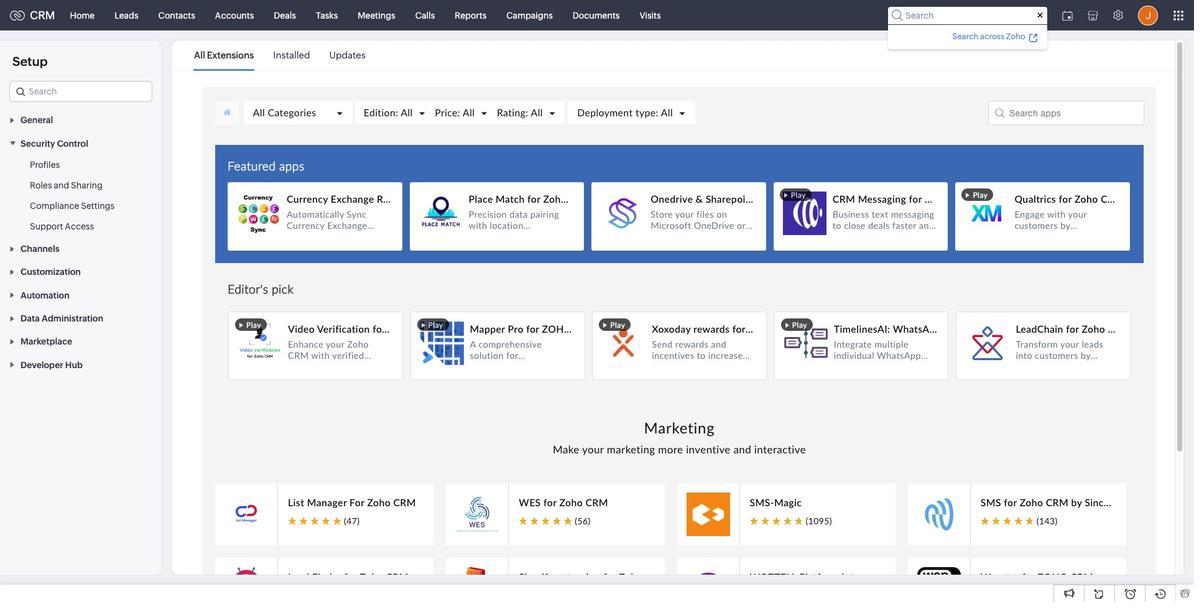 Task type: locate. For each thing, give the bounding box(es) containing it.
calendar image
[[1062, 10, 1073, 20]]

profile element
[[1131, 0, 1166, 30]]

deals
[[274, 10, 296, 20]]

deals link
[[264, 0, 306, 30]]

Search field
[[888, 7, 1047, 24]]

all extensions link
[[194, 41, 254, 70]]

visits
[[640, 10, 661, 20]]

automation button
[[0, 283, 162, 306]]

support access
[[30, 221, 94, 231]]

security control region
[[0, 155, 162, 237]]

zoho
[[1006, 31, 1026, 41]]

meetings
[[358, 10, 395, 20]]

search across zoho link
[[951, 30, 1040, 43]]

campaigns link
[[497, 0, 563, 30]]

profile image
[[1138, 5, 1158, 25]]

accounts
[[215, 10, 254, 20]]

general
[[21, 115, 53, 125]]

search
[[952, 31, 979, 41]]

leads
[[115, 10, 138, 20]]

general button
[[0, 108, 162, 131]]

crm
[[30, 9, 55, 22]]

data administration
[[21, 314, 103, 323]]

channels button
[[0, 237, 162, 260]]

None field
[[9, 81, 152, 102]]

developer
[[21, 360, 63, 370]]

installed link
[[273, 41, 310, 70]]

accounts link
[[205, 0, 264, 30]]

meetings link
[[348, 0, 405, 30]]

calls
[[415, 10, 435, 20]]

compliance
[[30, 201, 79, 211]]

marketplace
[[21, 337, 72, 347]]

support access link
[[30, 220, 94, 232]]

reports
[[455, 10, 487, 20]]

profiles link
[[30, 158, 60, 171]]

calls link
[[405, 0, 445, 30]]

documents link
[[563, 0, 630, 30]]

roles
[[30, 180, 52, 190]]

contacts
[[158, 10, 195, 20]]

logo image
[[10, 10, 25, 20]]

and
[[54, 180, 69, 190]]

contacts link
[[148, 0, 205, 30]]

installed
[[273, 50, 310, 60]]

all
[[194, 50, 205, 60]]

channels
[[21, 244, 60, 254]]

visits link
[[630, 0, 671, 30]]

reports link
[[445, 0, 497, 30]]

tasks
[[316, 10, 338, 20]]

Search text field
[[10, 81, 152, 101]]



Task type: describe. For each thing, give the bounding box(es) containing it.
data
[[21, 314, 40, 323]]

administration
[[42, 314, 103, 323]]

compliance settings
[[30, 201, 115, 211]]

crm link
[[10, 9, 55, 22]]

sharing
[[71, 180, 102, 190]]

documents
[[573, 10, 620, 20]]

marketplace button
[[0, 330, 162, 353]]

all extensions
[[194, 50, 254, 60]]

security
[[21, 139, 55, 148]]

setup
[[12, 54, 48, 68]]

create menu image
[[1024, 0, 1055, 30]]

hub
[[65, 360, 83, 370]]

across
[[980, 31, 1005, 41]]

access
[[65, 221, 94, 231]]

roles and sharing link
[[30, 179, 102, 191]]

updates
[[329, 50, 366, 60]]

security control button
[[0, 131, 162, 155]]

control
[[57, 139, 88, 148]]

extensions
[[207, 50, 254, 60]]

leads link
[[105, 0, 148, 30]]

roles and sharing
[[30, 180, 102, 190]]

compliance settings link
[[30, 199, 115, 212]]

settings
[[81, 201, 115, 211]]

tasks link
[[306, 0, 348, 30]]

updates link
[[329, 41, 366, 70]]

developer hub
[[21, 360, 83, 370]]

data administration button
[[0, 306, 162, 330]]

security control
[[21, 139, 88, 148]]

home
[[70, 10, 95, 20]]

support
[[30, 221, 63, 231]]

automation
[[21, 290, 70, 300]]

search across zoho
[[952, 31, 1026, 41]]

home link
[[60, 0, 105, 30]]

profiles
[[30, 160, 60, 170]]

customization
[[21, 267, 81, 277]]

developer hub button
[[0, 353, 162, 376]]

customization button
[[0, 260, 162, 283]]

campaigns
[[506, 10, 553, 20]]



Task type: vqa. For each thing, say whether or not it's contained in the screenshot.
the "Create Menu" element
no



